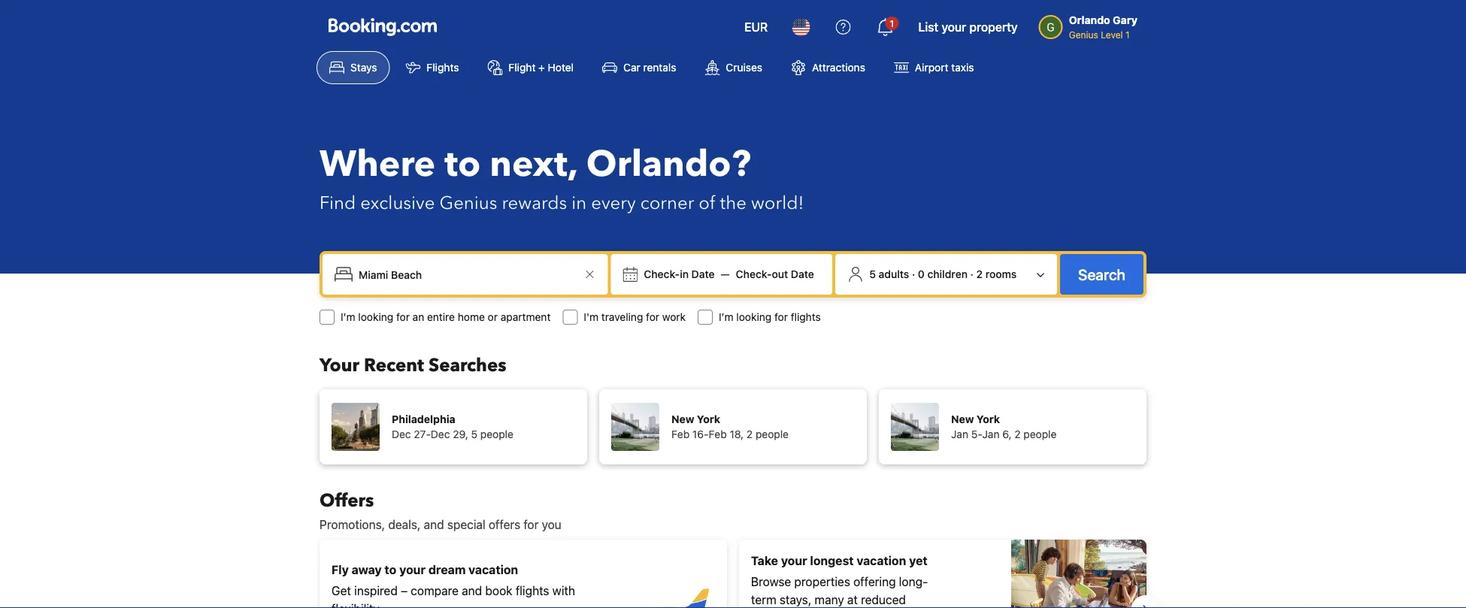 Task type: locate. For each thing, give the bounding box(es) containing it.
new up the 5-
[[951, 413, 974, 426]]

jan left 6,
[[982, 428, 1000, 441]]

fly
[[332, 563, 349, 577]]

1 horizontal spatial 5
[[869, 268, 876, 280]]

your up –
[[399, 563, 426, 577]]

+
[[538, 61, 545, 74]]

2 inside new york feb 16-feb 18, 2 people
[[747, 428, 753, 441]]

2 for 6,
[[1015, 428, 1021, 441]]

and
[[424, 518, 444, 532], [462, 584, 482, 598]]

2 for ·
[[976, 268, 983, 280]]

flights down check-out date button
[[791, 311, 821, 323]]

2 inside dropdown button
[[976, 268, 983, 280]]

2 right 6,
[[1015, 428, 1021, 441]]

0 horizontal spatial in
[[572, 191, 587, 215]]

at
[[847, 593, 858, 607]]

1 horizontal spatial and
[[462, 584, 482, 598]]

car
[[623, 61, 640, 74]]

1 down 'gary'
[[1125, 29, 1130, 40]]

you
[[542, 518, 561, 532]]

jan left the 5-
[[951, 428, 968, 441]]

1 horizontal spatial looking
[[736, 311, 772, 323]]

date
[[691, 268, 715, 280], [791, 268, 814, 280]]

2 inside "new york jan 5-jan 6, 2 people"
[[1015, 428, 1021, 441]]

dec left 27-
[[392, 428, 411, 441]]

· right children
[[970, 268, 974, 280]]

rooms
[[985, 268, 1017, 280]]

1 date from the left
[[691, 268, 715, 280]]

looking left an
[[358, 311, 393, 323]]

1 horizontal spatial in
[[680, 268, 689, 280]]

new inside new york feb 16-feb 18, 2 people
[[671, 413, 694, 426]]

your right list in the top right of the page
[[942, 20, 966, 34]]

1 horizontal spatial people
[[756, 428, 789, 441]]

1 feb from the left
[[671, 428, 690, 441]]

1 horizontal spatial genius
[[1069, 29, 1098, 40]]

york
[[697, 413, 720, 426], [977, 413, 1000, 426]]

0
[[918, 268, 925, 280]]

1 vertical spatial 1
[[1125, 29, 1130, 40]]

2 i'm from the left
[[584, 311, 598, 323]]

1 horizontal spatial check-
[[736, 268, 772, 280]]

new for feb
[[671, 413, 694, 426]]

1 inside dropdown button
[[890, 18, 894, 29]]

fly away to your dream vacation image
[[610, 556, 715, 608]]

genius down orlando
[[1069, 29, 1098, 40]]

1 horizontal spatial 2
[[976, 268, 983, 280]]

1 horizontal spatial york
[[977, 413, 1000, 426]]

5 adults · 0 children · 2 rooms button
[[841, 260, 1051, 289]]

1 looking from the left
[[358, 311, 393, 323]]

2 · from the left
[[970, 268, 974, 280]]

for left work
[[646, 311, 659, 323]]

york inside new york feb 16-feb 18, 2 people
[[697, 413, 720, 426]]

1 york from the left
[[697, 413, 720, 426]]

search button
[[1060, 254, 1144, 295]]

1 horizontal spatial your
[[781, 554, 807, 568]]

check-
[[644, 268, 680, 280], [736, 268, 772, 280]]

in inside where to next, orlando? find exclusive genius rewards in every corner of the world!
[[572, 191, 587, 215]]

genius
[[1069, 29, 1098, 40], [439, 191, 497, 215]]

0 horizontal spatial 2
[[747, 428, 753, 441]]

27-
[[414, 428, 431, 441]]

flights
[[427, 61, 459, 74]]

in left "—"
[[680, 268, 689, 280]]

Where are you going? field
[[353, 261, 581, 288]]

check-in date — check-out date
[[644, 268, 814, 280]]

your right take
[[781, 554, 807, 568]]

0 vertical spatial genius
[[1069, 29, 1098, 40]]

region
[[308, 534, 1159, 608]]

orlando
[[1069, 14, 1110, 26]]

many
[[815, 593, 844, 607]]

1 jan from the left
[[951, 428, 968, 441]]

1 button
[[867, 9, 903, 45]]

2 horizontal spatial 2
[[1015, 428, 1021, 441]]

to left next,
[[444, 140, 481, 189]]

yet
[[909, 554, 927, 568]]

2 horizontal spatial people
[[1024, 428, 1057, 441]]

2 york from the left
[[977, 413, 1000, 426]]

0 horizontal spatial jan
[[951, 428, 968, 441]]

i'm looking for flights
[[719, 311, 821, 323]]

0 horizontal spatial to
[[385, 563, 396, 577]]

corner
[[640, 191, 694, 215]]

0 horizontal spatial new
[[671, 413, 694, 426]]

2 for 18,
[[747, 428, 753, 441]]

0 horizontal spatial date
[[691, 268, 715, 280]]

people right 6,
[[1024, 428, 1057, 441]]

1 vertical spatial flights
[[516, 584, 549, 598]]

0 horizontal spatial genius
[[439, 191, 497, 215]]

orlando gary genius level 1
[[1069, 14, 1138, 40]]

feb left 16-
[[671, 428, 690, 441]]

list
[[918, 20, 938, 34]]

feb left 18,
[[709, 428, 727, 441]]

5 left adults
[[869, 268, 876, 280]]

york inside "new york jan 5-jan 6, 2 people"
[[977, 413, 1000, 426]]

·
[[912, 268, 915, 280], [970, 268, 974, 280]]

1 horizontal spatial ·
[[970, 268, 974, 280]]

0 horizontal spatial i'm
[[341, 311, 355, 323]]

1 i'm from the left
[[341, 311, 355, 323]]

people inside "new york jan 5-jan 6, 2 people"
[[1024, 428, 1057, 441]]

and left book
[[462, 584, 482, 598]]

to
[[444, 140, 481, 189], [385, 563, 396, 577]]

vacation up book
[[469, 563, 518, 577]]

philadelphia dec 27-dec 29, 5 people
[[392, 413, 513, 441]]

0 horizontal spatial ·
[[912, 268, 915, 280]]

i'm
[[719, 311, 734, 323]]

2 horizontal spatial your
[[942, 20, 966, 34]]

people right 29,
[[480, 428, 513, 441]]

dec left 29,
[[431, 428, 450, 441]]

1 horizontal spatial new
[[951, 413, 974, 426]]

deals,
[[388, 518, 421, 532]]

for left an
[[396, 311, 410, 323]]

0 horizontal spatial 1
[[890, 18, 894, 29]]

to right away
[[385, 563, 396, 577]]

0 horizontal spatial vacation
[[469, 563, 518, 577]]

—
[[721, 268, 730, 280]]

your recent searches
[[320, 353, 506, 378]]

1 vertical spatial to
[[385, 563, 396, 577]]

and right "deals,"
[[424, 518, 444, 532]]

gary
[[1113, 14, 1138, 26]]

0 horizontal spatial your
[[399, 563, 426, 577]]

1 horizontal spatial flights
[[791, 311, 821, 323]]

offers
[[489, 518, 520, 532]]

for inside offers promotions, deals, and special offers for you
[[524, 518, 539, 532]]

vacation inside take your longest vacation yet browse properties offering long- term stays, many at reduce
[[857, 554, 906, 568]]

traveling
[[601, 311, 643, 323]]

3 people from the left
[[1024, 428, 1057, 441]]

1 horizontal spatial jan
[[982, 428, 1000, 441]]

dec
[[392, 428, 411, 441], [431, 428, 450, 441]]

your inside take your longest vacation yet browse properties offering long- term stays, many at reduce
[[781, 554, 807, 568]]

for down out
[[774, 311, 788, 323]]

1 people from the left
[[480, 428, 513, 441]]

i'm
[[341, 311, 355, 323], [584, 311, 598, 323]]

work
[[662, 311, 686, 323]]

for for an
[[396, 311, 410, 323]]

to inside fly away to your dream vacation get inspired – compare and book flights with flexibility
[[385, 563, 396, 577]]

flights
[[791, 311, 821, 323], [516, 584, 549, 598]]

for for flights
[[774, 311, 788, 323]]

genius left the rewards
[[439, 191, 497, 215]]

york up the 5-
[[977, 413, 1000, 426]]

in left every
[[572, 191, 587, 215]]

your
[[942, 20, 966, 34], [781, 554, 807, 568], [399, 563, 426, 577]]

vacation up offering
[[857, 554, 906, 568]]

date right out
[[791, 268, 814, 280]]

1 left list in the top right of the page
[[890, 18, 894, 29]]

term
[[751, 593, 776, 607]]

1 horizontal spatial i'm
[[584, 311, 598, 323]]

looking right i'm
[[736, 311, 772, 323]]

home
[[458, 311, 485, 323]]

flight + hotel link
[[475, 51, 587, 84]]

0 horizontal spatial check-
[[644, 268, 680, 280]]

2 people from the left
[[756, 428, 789, 441]]

1 · from the left
[[912, 268, 915, 280]]

0 vertical spatial to
[[444, 140, 481, 189]]

1 horizontal spatial 1
[[1125, 29, 1130, 40]]

1 horizontal spatial to
[[444, 140, 481, 189]]

search
[[1078, 265, 1126, 283]]

i'm up your
[[341, 311, 355, 323]]

rewards
[[502, 191, 567, 215]]

york up 16-
[[697, 413, 720, 426]]

0 horizontal spatial feb
[[671, 428, 690, 441]]

1 horizontal spatial feb
[[709, 428, 727, 441]]

check- up work
[[644, 268, 680, 280]]

1 dec from the left
[[392, 428, 411, 441]]

0 vertical spatial 5
[[869, 268, 876, 280]]

looking
[[358, 311, 393, 323], [736, 311, 772, 323]]

5 right 29,
[[471, 428, 477, 441]]

genius inside where to next, orlando? find exclusive genius rewards in every corner of the world!
[[439, 191, 497, 215]]

people inside new york feb 16-feb 18, 2 people
[[756, 428, 789, 441]]

flexibility
[[332, 602, 380, 608]]

0 horizontal spatial dec
[[392, 428, 411, 441]]

i'm left traveling
[[584, 311, 598, 323]]

check- right "—"
[[736, 268, 772, 280]]

date left "—"
[[691, 268, 715, 280]]

flights left with
[[516, 584, 549, 598]]

0 horizontal spatial flights
[[516, 584, 549, 598]]

2 left rooms
[[976, 268, 983, 280]]

1 horizontal spatial date
[[791, 268, 814, 280]]

0 horizontal spatial looking
[[358, 311, 393, 323]]

0 horizontal spatial york
[[697, 413, 720, 426]]

i'm for i'm traveling for work
[[584, 311, 598, 323]]

cruises
[[726, 61, 762, 74]]

with
[[552, 584, 575, 598]]

airport taxis link
[[881, 51, 987, 84]]

i'm for i'm looking for an entire home or apartment
[[341, 311, 355, 323]]

feb
[[671, 428, 690, 441], [709, 428, 727, 441]]

1 vertical spatial and
[[462, 584, 482, 598]]

your
[[320, 353, 359, 378]]

5
[[869, 268, 876, 280], [471, 428, 477, 441]]

for left you
[[524, 518, 539, 532]]

1 vertical spatial 5
[[471, 428, 477, 441]]

new inside "new york jan 5-jan 6, 2 people"
[[951, 413, 974, 426]]

0 vertical spatial in
[[572, 191, 587, 215]]

0 vertical spatial flights
[[791, 311, 821, 323]]

2 looking from the left
[[736, 311, 772, 323]]

attractions
[[812, 61, 865, 74]]

1 horizontal spatial vacation
[[857, 554, 906, 568]]

1 new from the left
[[671, 413, 694, 426]]

2 jan from the left
[[982, 428, 1000, 441]]

new up 16-
[[671, 413, 694, 426]]

take your longest vacation yet browse properties offering long- term stays, many at reduce
[[751, 554, 928, 608]]

i'm looking for an entire home or apartment
[[341, 311, 551, 323]]

0 vertical spatial and
[[424, 518, 444, 532]]

york for 16-
[[697, 413, 720, 426]]

flight + hotel
[[509, 61, 574, 74]]

taxis
[[951, 61, 974, 74]]

and inside offers promotions, deals, and special offers for you
[[424, 518, 444, 532]]

2 right 18,
[[747, 428, 753, 441]]

people right 18,
[[756, 428, 789, 441]]

0 horizontal spatial people
[[480, 428, 513, 441]]

1 horizontal spatial dec
[[431, 428, 450, 441]]

people for jan
[[1024, 428, 1057, 441]]

0 vertical spatial 1
[[890, 18, 894, 29]]

out
[[772, 268, 788, 280]]

your for list
[[942, 20, 966, 34]]

0 horizontal spatial 5
[[471, 428, 477, 441]]

property
[[969, 20, 1018, 34]]

people inside philadelphia dec 27-dec 29, 5 people
[[480, 428, 513, 441]]

1 vertical spatial genius
[[439, 191, 497, 215]]

0 horizontal spatial and
[[424, 518, 444, 532]]

hotel
[[548, 61, 574, 74]]

find
[[320, 191, 356, 215]]

· left the 0
[[912, 268, 915, 280]]

2 new from the left
[[951, 413, 974, 426]]



Task type: vqa. For each thing, say whether or not it's contained in the screenshot.
the leftmost "New"
yes



Task type: describe. For each thing, give the bounding box(es) containing it.
apartment
[[501, 311, 551, 323]]

world!
[[751, 191, 804, 215]]

eur
[[744, 20, 768, 34]]

book
[[485, 584, 512, 598]]

take your longest vacation yet image
[[1011, 540, 1147, 608]]

searches
[[429, 353, 506, 378]]

long-
[[899, 575, 928, 589]]

cruises link
[[692, 51, 775, 84]]

18,
[[730, 428, 744, 441]]

the
[[720, 191, 747, 215]]

adults
[[879, 268, 909, 280]]

or
[[488, 311, 498, 323]]

and inside fly away to your dream vacation get inspired – compare and book flights with flexibility
[[462, 584, 482, 598]]

2 feb from the left
[[709, 428, 727, 441]]

check-in date button
[[638, 261, 721, 288]]

2 dec from the left
[[431, 428, 450, 441]]

children
[[927, 268, 968, 280]]

take
[[751, 554, 778, 568]]

of
[[699, 191, 715, 215]]

where to next, orlando? find exclusive genius rewards in every corner of the world!
[[320, 140, 804, 215]]

people for feb
[[756, 428, 789, 441]]

your for take
[[781, 554, 807, 568]]

5 inside dropdown button
[[869, 268, 876, 280]]

entire
[[427, 311, 455, 323]]

booking.com image
[[329, 18, 437, 36]]

longest
[[810, 554, 854, 568]]

check-out date button
[[730, 261, 820, 288]]

level
[[1101, 29, 1123, 40]]

away
[[352, 563, 382, 577]]

next,
[[490, 140, 577, 189]]

region containing take your longest vacation yet
[[308, 534, 1159, 608]]

new york jan 5-jan 6, 2 people
[[951, 413, 1057, 441]]

airport taxis
[[915, 61, 974, 74]]

2 check- from the left
[[736, 268, 772, 280]]

inspired
[[354, 584, 398, 598]]

compare
[[411, 584, 459, 598]]

genius inside orlando gary genius level 1
[[1069, 29, 1098, 40]]

exclusive
[[360, 191, 435, 215]]

2 date from the left
[[791, 268, 814, 280]]

car rentals
[[623, 61, 676, 74]]

fly away to your dream vacation get inspired – compare and book flights with flexibility
[[332, 563, 575, 608]]

for for work
[[646, 311, 659, 323]]

looking for i'm
[[736, 311, 772, 323]]

–
[[401, 584, 408, 598]]

special
[[447, 518, 485, 532]]

5-
[[971, 428, 982, 441]]

recent
[[364, 353, 424, 378]]

flights inside fly away to your dream vacation get inspired – compare and book flights with flexibility
[[516, 584, 549, 598]]

6,
[[1002, 428, 1012, 441]]

dream
[[428, 563, 466, 577]]

flight
[[509, 61, 536, 74]]

looking for i'm
[[358, 311, 393, 323]]

1 inside orlando gary genius level 1
[[1125, 29, 1130, 40]]

offering
[[853, 575, 896, 589]]

1 check- from the left
[[644, 268, 680, 280]]

get
[[332, 584, 351, 598]]

browse
[[751, 575, 791, 589]]

an
[[413, 311, 424, 323]]

flights link
[[393, 51, 472, 84]]

5 inside philadelphia dec 27-dec 29, 5 people
[[471, 428, 477, 441]]

orlando?
[[586, 140, 751, 189]]

offers
[[320, 488, 374, 513]]

stays link
[[317, 51, 390, 84]]

16-
[[692, 428, 709, 441]]

1 vertical spatial in
[[680, 268, 689, 280]]

to inside where to next, orlando? find exclusive genius rewards in every corner of the world!
[[444, 140, 481, 189]]

promotions,
[[320, 518, 385, 532]]

where
[[320, 140, 435, 189]]

every
[[591, 191, 636, 215]]

philadelphia
[[392, 413, 455, 426]]

stays
[[350, 61, 377, 74]]

york for 5-
[[977, 413, 1000, 426]]

rentals
[[643, 61, 676, 74]]

car rentals link
[[590, 51, 689, 84]]

airport
[[915, 61, 949, 74]]

properties
[[794, 575, 850, 589]]

your account menu orlando gary genius level 1 element
[[1039, 7, 1144, 41]]

vacation inside fly away to your dream vacation get inspired – compare and book flights with flexibility
[[469, 563, 518, 577]]

offers promotions, deals, and special offers for you
[[320, 488, 561, 532]]

list your property link
[[909, 9, 1027, 45]]

new for jan
[[951, 413, 974, 426]]

stays,
[[780, 593, 811, 607]]

your inside fly away to your dream vacation get inspired – compare and book flights with flexibility
[[399, 563, 426, 577]]

eur button
[[735, 9, 777, 45]]

5 adults · 0 children · 2 rooms
[[869, 268, 1017, 280]]

29,
[[453, 428, 468, 441]]

i'm traveling for work
[[584, 311, 686, 323]]



